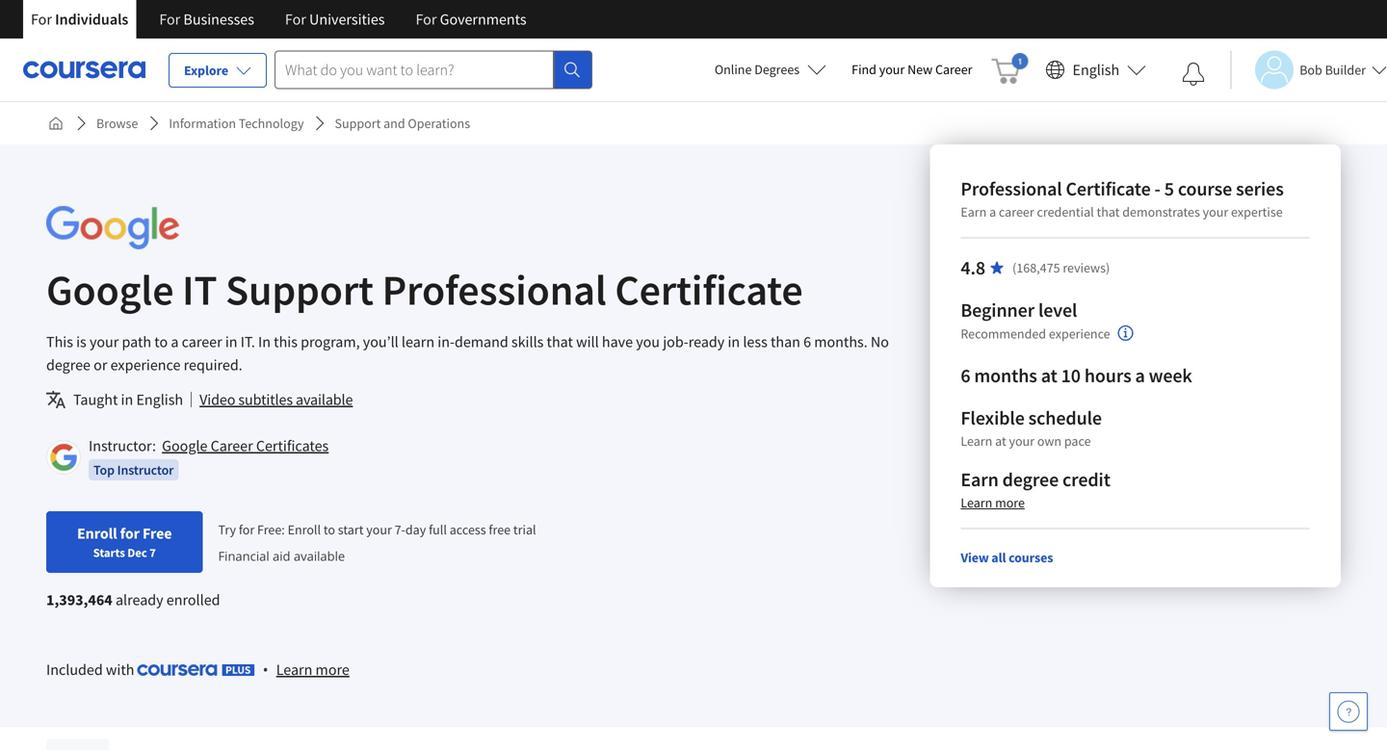 Task type: locate. For each thing, give the bounding box(es) containing it.
1 horizontal spatial enroll
[[288, 521, 321, 538]]

1 vertical spatial available
[[294, 548, 345, 565]]

for inside try for free: enroll to start your 7-day full access free trial financial aid available
[[239, 521, 255, 538]]

available up certificates
[[296, 390, 353, 410]]

0 horizontal spatial degree
[[46, 356, 91, 375]]

1 horizontal spatial learn more link
[[961, 494, 1025, 512]]

0 horizontal spatial to
[[154, 332, 168, 352]]

support
[[335, 115, 381, 132], [226, 263, 374, 317]]

support left and at the top left of the page
[[335, 115, 381, 132]]

for
[[31, 10, 52, 29], [159, 10, 180, 29], [285, 10, 306, 29], [416, 10, 437, 29]]

learn
[[402, 332, 435, 352]]

find
[[852, 61, 877, 78]]

for for enroll
[[120, 524, 140, 544]]

experience down 'path'
[[110, 356, 181, 375]]

at left 10
[[1042, 364, 1058, 388]]

video subtitles available button
[[200, 388, 353, 412]]

6 left months at right
[[961, 364, 971, 388]]

it.
[[241, 332, 255, 352]]

1 vertical spatial 6
[[961, 364, 971, 388]]

career inside "professional certificate - 5 course series earn a career credential that demonstrates your expertise"
[[999, 203, 1035, 221]]

0 vertical spatial google
[[46, 263, 174, 317]]

for right try
[[239, 521, 255, 538]]

to for path
[[154, 332, 168, 352]]

1 horizontal spatial in
[[225, 332, 238, 352]]

0 vertical spatial more
[[996, 494, 1025, 512]]

•
[[263, 659, 269, 680]]

0 horizontal spatial professional
[[382, 263, 607, 317]]

coursera plus image
[[138, 665, 255, 676]]

start
[[338, 521, 364, 538]]

more
[[996, 494, 1025, 512], [316, 661, 350, 680]]

1,393,464 already enrolled
[[46, 591, 220, 610]]

a left credential
[[990, 203, 997, 221]]

day
[[406, 521, 426, 538]]

What do you want to learn? text field
[[275, 51, 554, 89]]

this is your path to a career in it. in this program, you'll learn in-demand skills that will have you job-ready in less than 6 months. no degree or experience required.
[[46, 332, 889, 375]]

1 vertical spatial a
[[171, 332, 179, 352]]

1 vertical spatial english
[[136, 390, 183, 410]]

english left video
[[136, 390, 183, 410]]

video subtitles available
[[200, 390, 353, 410]]

in
[[225, 332, 238, 352], [728, 332, 740, 352], [121, 390, 133, 410]]

1 vertical spatial more
[[316, 661, 350, 680]]

included
[[46, 660, 103, 680]]

beginner
[[961, 298, 1035, 322]]

businesses
[[184, 10, 254, 29]]

that left will
[[547, 332, 573, 352]]

for for individuals
[[31, 10, 52, 29]]

1 vertical spatial to
[[324, 521, 335, 538]]

3 for from the left
[[285, 10, 306, 29]]

a
[[990, 203, 997, 221], [171, 332, 179, 352], [1136, 364, 1146, 388]]

to inside this is your path to a career in it. in this program, you'll learn in-demand skills that will have you job-ready in less than 6 months. no degree or experience required.
[[154, 332, 168, 352]]

explore button
[[169, 53, 267, 88]]

for left individuals
[[31, 10, 52, 29]]

week
[[1149, 364, 1193, 388]]

online
[[715, 61, 752, 78]]

career up required.
[[182, 332, 222, 352]]

0 vertical spatial a
[[990, 203, 997, 221]]

0 horizontal spatial 6
[[804, 332, 812, 352]]

0 vertical spatial professional
[[961, 177, 1063, 201]]

your right find in the right of the page
[[880, 61, 905, 78]]

this
[[274, 332, 298, 352]]

1 vertical spatial degree
[[1003, 468, 1059, 492]]

or
[[94, 356, 107, 375]]

0 horizontal spatial enroll
[[77, 524, 117, 544]]

0 vertical spatial learn more link
[[961, 494, 1025, 512]]

more up view all courses
[[996, 494, 1025, 512]]

earn
[[961, 203, 987, 221], [961, 468, 999, 492]]

your right is on the top left of page
[[90, 332, 119, 352]]

bob
[[1300, 61, 1323, 79]]

governments
[[440, 10, 527, 29]]

for for businesses
[[159, 10, 180, 29]]

google up instructor
[[162, 437, 208, 456]]

available right aid
[[294, 548, 345, 565]]

2 vertical spatial a
[[1136, 364, 1146, 388]]

1 horizontal spatial a
[[990, 203, 997, 221]]

2 for from the left
[[159, 10, 180, 29]]

certificate up the ready at the top of the page
[[615, 263, 803, 317]]

in left it. at the left top
[[225, 332, 238, 352]]

0 vertical spatial learn
[[961, 433, 993, 450]]

earn up 4.8
[[961, 203, 987, 221]]

2 horizontal spatial a
[[1136, 364, 1146, 388]]

0 horizontal spatial for
[[120, 524, 140, 544]]

your left own
[[1009, 433, 1035, 450]]

you
[[636, 332, 660, 352]]

1 vertical spatial learn
[[961, 494, 993, 512]]

enroll right free: at the left bottom of the page
[[288, 521, 321, 538]]

enroll up starts on the bottom left of page
[[77, 524, 117, 544]]

0 vertical spatial career
[[999, 203, 1035, 221]]

reviews)
[[1063, 259, 1110, 277]]

0 vertical spatial certificate
[[1066, 177, 1151, 201]]

0 horizontal spatial experience
[[110, 356, 181, 375]]

enroll inside enroll for free starts dec 7
[[77, 524, 117, 544]]

1 horizontal spatial more
[[996, 494, 1025, 512]]

for left businesses
[[159, 10, 180, 29]]

certificate up credential
[[1066, 177, 1151, 201]]

you'll
[[363, 332, 399, 352]]

learn more link right •
[[276, 658, 350, 682]]

1 earn from the top
[[961, 203, 987, 221]]

courses
[[1009, 549, 1054, 567]]

1 vertical spatial learn more link
[[276, 658, 350, 682]]

bob builder
[[1300, 61, 1367, 79]]

earn degree credit learn more
[[961, 468, 1111, 512]]

to right 'path'
[[154, 332, 168, 352]]

a for this is your path to a career in it. in this program, you'll learn in-demand skills that will have you job-ready in less than 6 months. no degree or experience required.
[[171, 332, 179, 352]]

0 vertical spatial support
[[335, 115, 381, 132]]

1 vertical spatial google
[[162, 437, 208, 456]]

1 horizontal spatial that
[[1097, 203, 1120, 221]]

instructor: google career certificates top instructor
[[89, 437, 329, 479]]

learn inside earn degree credit learn more
[[961, 494, 993, 512]]

1 horizontal spatial for
[[239, 521, 255, 538]]

all
[[992, 549, 1007, 567]]

0 vertical spatial at
[[1042, 364, 1058, 388]]

at
[[1042, 364, 1058, 388], [996, 433, 1007, 450]]

required.
[[184, 356, 243, 375]]

free:
[[257, 521, 285, 538]]

0 horizontal spatial career
[[182, 332, 222, 352]]

demonstrates
[[1123, 203, 1201, 221]]

already
[[116, 591, 163, 610]]

0 vertical spatial career
[[936, 61, 973, 78]]

career left credential
[[999, 203, 1035, 221]]

2 vertical spatial learn
[[276, 661, 313, 680]]

learn more link up all on the right of the page
[[961, 494, 1025, 512]]

your left 7- at the bottom left of page
[[366, 521, 392, 538]]

learn down flexible
[[961, 433, 993, 450]]

for businesses
[[159, 10, 254, 29]]

1 horizontal spatial professional
[[961, 177, 1063, 201]]

level
[[1039, 298, 1078, 322]]

1 vertical spatial at
[[996, 433, 1007, 450]]

in left less
[[728, 332, 740, 352]]

professional up 'demand'
[[382, 263, 607, 317]]

for up what do you want to learn? text box
[[416, 10, 437, 29]]

access
[[450, 521, 486, 538]]

learn right •
[[276, 661, 313, 680]]

professional up credential
[[961, 177, 1063, 201]]

for up dec
[[120, 524, 140, 544]]

home image
[[48, 116, 64, 131]]

0 vertical spatial earn
[[961, 203, 987, 221]]

7-
[[395, 521, 406, 538]]

0 horizontal spatial english
[[136, 390, 183, 410]]

to left start
[[324, 521, 335, 538]]

for for try
[[239, 521, 255, 538]]

full
[[429, 521, 447, 538]]

learn up view
[[961, 494, 993, 512]]

in right taught
[[121, 390, 133, 410]]

enroll inside try for free: enroll to start your 7-day full access free trial financial aid available
[[288, 521, 321, 538]]

degree
[[46, 356, 91, 375], [1003, 468, 1059, 492]]

2 horizontal spatial in
[[728, 332, 740, 352]]

your inside this is your path to a career in it. in this program, you'll learn in-demand skills that will have you job-ready in less than 6 months. no degree or experience required.
[[90, 332, 119, 352]]

for inside enroll for free starts dec 7
[[120, 524, 140, 544]]

career
[[999, 203, 1035, 221], [182, 332, 222, 352]]

2 earn from the top
[[961, 468, 999, 492]]

shopping cart: 1 item image
[[992, 53, 1029, 84]]

learn more link
[[961, 494, 1025, 512], [276, 658, 350, 682]]

1 horizontal spatial career
[[936, 61, 973, 78]]

career down video
[[211, 437, 253, 456]]

0 vertical spatial available
[[296, 390, 353, 410]]

4 for from the left
[[416, 10, 437, 29]]

view all courses
[[961, 549, 1054, 567]]

a inside "professional certificate - 5 course series earn a career credential that demonstrates your expertise"
[[990, 203, 997, 221]]

6 right than
[[804, 332, 812, 352]]

None search field
[[275, 51, 593, 89]]

google up 'path'
[[46, 263, 174, 317]]

flexible
[[961, 406, 1025, 430]]

1 vertical spatial career
[[182, 332, 222, 352]]

1 vertical spatial career
[[211, 437, 253, 456]]

0 horizontal spatial certificate
[[615, 263, 803, 317]]

experience
[[1049, 325, 1111, 343], [110, 356, 181, 375]]

a right 'path'
[[171, 332, 179, 352]]

6
[[804, 332, 812, 352], [961, 364, 971, 388]]

support and operations link
[[327, 106, 478, 141]]

learn
[[961, 433, 993, 450], [961, 494, 993, 512], [276, 661, 313, 680]]

0 horizontal spatial career
[[211, 437, 253, 456]]

degree down this
[[46, 356, 91, 375]]

6 inside this is your path to a career in it. in this program, you'll learn in-demand skills that will have you job-ready in less than 6 months. no degree or experience required.
[[804, 332, 812, 352]]

english right shopping cart: 1 item image on the right of page
[[1073, 60, 1120, 80]]

0 vertical spatial that
[[1097, 203, 1120, 221]]

1 horizontal spatial to
[[324, 521, 335, 538]]

1 horizontal spatial experience
[[1049, 325, 1111, 343]]

english button
[[1038, 39, 1155, 101]]

0 vertical spatial to
[[154, 332, 168, 352]]

program,
[[301, 332, 360, 352]]

professional inside "professional certificate - 5 course series earn a career credential that demonstrates your expertise"
[[961, 177, 1063, 201]]

0 horizontal spatial learn more link
[[276, 658, 350, 682]]

learn more link for degree
[[961, 494, 1025, 512]]

0 horizontal spatial a
[[171, 332, 179, 352]]

try for free: enroll to start your 7-day full access free trial financial aid available
[[218, 521, 536, 565]]

1 vertical spatial experience
[[110, 356, 181, 375]]

your down course on the right top
[[1203, 203, 1229, 221]]

to inside try for free: enroll to start your 7-day full access free trial financial aid available
[[324, 521, 335, 538]]

1 for from the left
[[31, 10, 52, 29]]

support up "this"
[[226, 263, 374, 317]]

career
[[936, 61, 973, 78], [211, 437, 253, 456]]

0 horizontal spatial that
[[547, 332, 573, 352]]

at down flexible
[[996, 433, 1007, 450]]

1 horizontal spatial degree
[[1003, 468, 1059, 492]]

professional
[[961, 177, 1063, 201], [382, 263, 607, 317]]

7
[[149, 545, 156, 561]]

career right new
[[936, 61, 973, 78]]

support and operations
[[335, 115, 470, 132]]

experience down "level"
[[1049, 325, 1111, 343]]

1 horizontal spatial english
[[1073, 60, 1120, 80]]

0 vertical spatial experience
[[1049, 325, 1111, 343]]

more inside earn degree credit learn more
[[996, 494, 1025, 512]]

course
[[1178, 177, 1233, 201]]

• learn more
[[263, 659, 350, 680]]

taught
[[73, 390, 118, 410]]

google
[[46, 263, 174, 317], [162, 437, 208, 456]]

more inside the • learn more
[[316, 661, 350, 680]]

that right credential
[[1097, 203, 1120, 221]]

10
[[1062, 364, 1081, 388]]

more right •
[[316, 661, 350, 680]]

1 horizontal spatial 6
[[961, 364, 971, 388]]

0 vertical spatial 6
[[804, 332, 812, 352]]

flexible schedule learn at your own pace
[[961, 406, 1102, 450]]

in-
[[438, 332, 455, 352]]

free
[[489, 521, 511, 538]]

1 horizontal spatial certificate
[[1066, 177, 1151, 201]]

learn inside the • learn more
[[276, 661, 313, 680]]

google inside "instructor: google career certificates top instructor"
[[162, 437, 208, 456]]

expertise
[[1232, 203, 1283, 221]]

a inside this is your path to a career in it. in this program, you'll learn in-demand skills that will have you job-ready in less than 6 months. no degree or experience required.
[[171, 332, 179, 352]]

for left universities
[[285, 10, 306, 29]]

0 vertical spatial english
[[1073, 60, 1120, 80]]

available inside try for free: enroll to start your 7-day full access free trial financial aid available
[[294, 548, 345, 565]]

available
[[296, 390, 353, 410], [294, 548, 345, 565]]

0 vertical spatial degree
[[46, 356, 91, 375]]

0 horizontal spatial more
[[316, 661, 350, 680]]

a left week
[[1136, 364, 1146, 388]]

career inside "instructor: google career certificates top instructor"
[[211, 437, 253, 456]]

1 vertical spatial earn
[[961, 468, 999, 492]]

1 horizontal spatial at
[[1042, 364, 1058, 388]]

1,393,464
[[46, 591, 113, 610]]

0 horizontal spatial at
[[996, 433, 1007, 450]]

dec
[[127, 545, 147, 561]]

1 horizontal spatial career
[[999, 203, 1035, 221]]

at inside flexible schedule learn at your own pace
[[996, 433, 1007, 450]]

1 vertical spatial that
[[547, 332, 573, 352]]

(168,475 reviews)
[[1013, 259, 1110, 277]]

earn down flexible
[[961, 468, 999, 492]]

show notifications image
[[1183, 63, 1206, 86]]

1 vertical spatial certificate
[[615, 263, 803, 317]]

degree down own
[[1003, 468, 1059, 492]]

taught in english
[[73, 390, 183, 410]]

trial
[[514, 521, 536, 538]]



Task type: vqa. For each thing, say whether or not it's contained in the screenshot.
enroll for free starts dec 7
yes



Task type: describe. For each thing, give the bounding box(es) containing it.
in
[[258, 332, 271, 352]]

information technology
[[169, 115, 304, 132]]

banner navigation
[[15, 0, 542, 39]]

credit
[[1063, 468, 1111, 492]]

certificates
[[256, 437, 329, 456]]

aid
[[273, 548, 291, 565]]

earn inside "professional certificate - 5 course series earn a career credential that demonstrates your expertise"
[[961, 203, 987, 221]]

and
[[384, 115, 405, 132]]

5
[[1165, 177, 1175, 201]]

universities
[[309, 10, 385, 29]]

financial aid available button
[[218, 548, 345, 565]]

english inside button
[[1073, 60, 1120, 80]]

operations
[[408, 115, 470, 132]]

subtitles
[[238, 390, 293, 410]]

it
[[182, 263, 217, 317]]

own
[[1038, 433, 1062, 450]]

-
[[1155, 177, 1161, 201]]

google image
[[46, 206, 179, 250]]

6 months at 10 hours a week
[[961, 364, 1193, 388]]

no
[[871, 332, 889, 352]]

coursera image
[[23, 54, 146, 85]]

beginner level
[[961, 298, 1078, 322]]

have
[[602, 332, 633, 352]]

recommended experience
[[961, 325, 1111, 343]]

recommended
[[961, 325, 1047, 343]]

builder
[[1326, 61, 1367, 79]]

a for 6 months at 10 hours a week
[[1136, 364, 1146, 388]]

explore
[[184, 62, 228, 79]]

1 vertical spatial professional
[[382, 263, 607, 317]]

degree inside earn degree credit learn more
[[1003, 468, 1059, 492]]

for for universities
[[285, 10, 306, 29]]

starts
[[93, 545, 125, 561]]

that inside "professional certificate - 5 course series earn a career credential that demonstrates your expertise"
[[1097, 203, 1120, 221]]

learn inside flexible schedule learn at your own pace
[[961, 433, 993, 450]]

new
[[908, 61, 933, 78]]

google career certificates image
[[49, 443, 78, 472]]

top
[[93, 462, 115, 479]]

your inside try for free: enroll to start your 7-day full access free trial financial aid available
[[366, 521, 392, 538]]

credential
[[1037, 203, 1095, 221]]

hours
[[1085, 364, 1132, 388]]

series
[[1237, 177, 1284, 201]]

is
[[76, 332, 87, 352]]

degree inside this is your path to a career in it. in this program, you'll learn in-demand skills that will have you job-ready in less than 6 months. no degree or experience required.
[[46, 356, 91, 375]]

degrees
[[755, 61, 800, 78]]

ready
[[689, 332, 725, 352]]

google it support professional certificate
[[46, 263, 803, 317]]

4.8
[[961, 256, 986, 280]]

demand
[[455, 332, 509, 352]]

0 horizontal spatial in
[[121, 390, 133, 410]]

1 vertical spatial support
[[226, 263, 374, 317]]

find your new career link
[[842, 58, 983, 82]]

to for enroll
[[324, 521, 335, 538]]

for for governments
[[416, 10, 437, 29]]

certificate inside "professional certificate - 5 course series earn a career credential that demonstrates your expertise"
[[1066, 177, 1151, 201]]

financial
[[218, 548, 269, 565]]

free
[[143, 524, 172, 544]]

included with
[[46, 660, 138, 680]]

instructor
[[117, 462, 174, 479]]

online degrees button
[[700, 48, 842, 91]]

learn more link for learn
[[276, 658, 350, 682]]

view all courses link
[[961, 549, 1054, 567]]

that inside this is your path to a career in it. in this program, you'll learn in-demand skills that will have you job-ready in less than 6 months. no degree or experience required.
[[547, 332, 573, 352]]

try
[[218, 521, 236, 538]]

view
[[961, 549, 989, 567]]

for governments
[[416, 10, 527, 29]]

browse link
[[89, 106, 146, 141]]

professional certificate - 5 course series earn a career credential that demonstrates your expertise
[[961, 177, 1284, 221]]

find your new career
[[852, 61, 973, 78]]

career inside this is your path to a career in it. in this program, you'll learn in-demand skills that will have you job-ready in less than 6 months. no degree or experience required.
[[182, 332, 222, 352]]

enroll for free starts dec 7
[[77, 524, 172, 561]]

your inside flexible schedule learn at your own pace
[[1009, 433, 1035, 450]]

information technology link
[[161, 106, 312, 141]]

online degrees
[[715, 61, 800, 78]]

for universities
[[285, 10, 385, 29]]

video
[[200, 390, 235, 410]]

will
[[576, 332, 599, 352]]

instructor:
[[89, 437, 156, 456]]

pace
[[1065, 433, 1091, 450]]

experience inside this is your path to a career in it. in this program, you'll learn in-demand skills that will have you job-ready in less than 6 months. no degree or experience required.
[[110, 356, 181, 375]]

help center image
[[1338, 701, 1361, 724]]

technology
[[239, 115, 304, 132]]

your inside "professional certificate - 5 course series earn a career credential that demonstrates your expertise"
[[1203, 203, 1229, 221]]

months
[[975, 364, 1038, 388]]

path
[[122, 332, 151, 352]]

available inside video subtitles available 'button'
[[296, 390, 353, 410]]

for individuals
[[31, 10, 128, 29]]

google career certificates link
[[162, 437, 329, 456]]

earn inside earn degree credit learn more
[[961, 468, 999, 492]]

information about difficulty level pre-requisites. image
[[1119, 326, 1134, 341]]

months.
[[815, 332, 868, 352]]

bob builder button
[[1231, 51, 1388, 89]]



